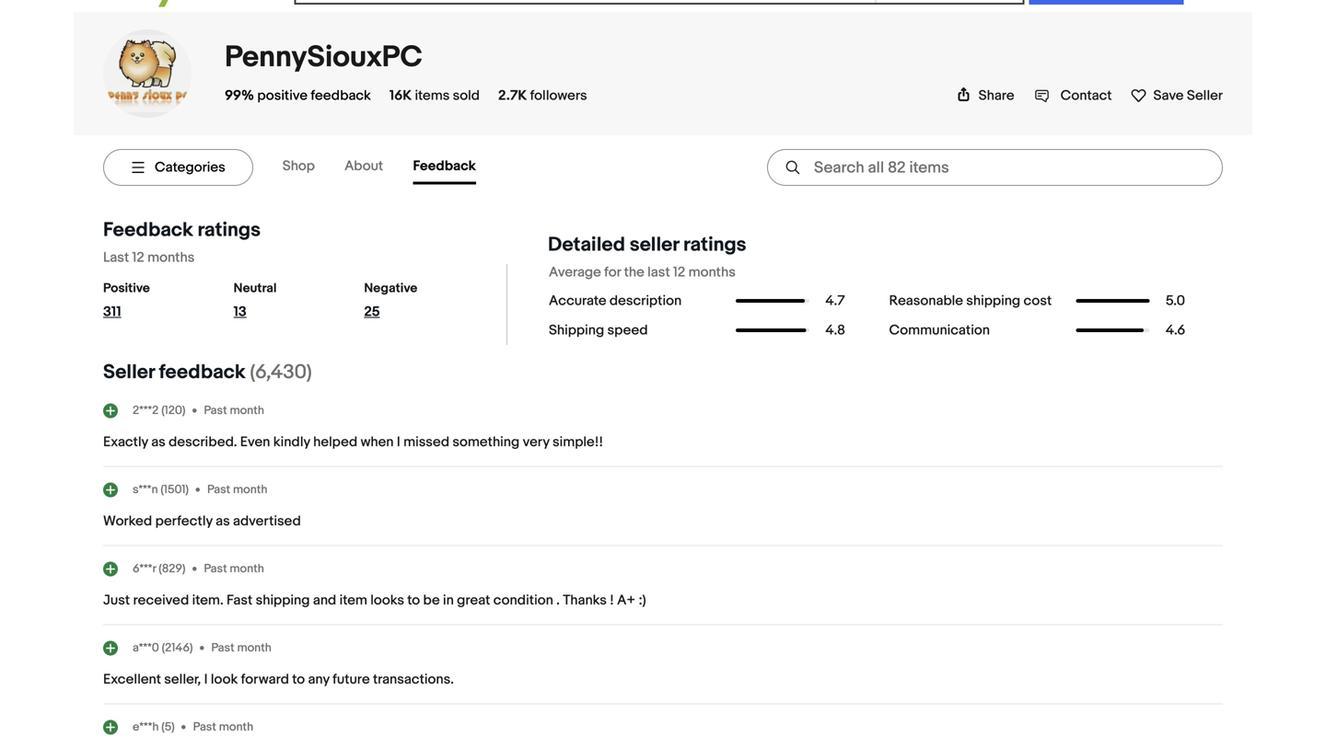 Task type: vqa. For each thing, say whether or not it's contained in the screenshot.
Hi
no



Task type: describe. For each thing, give the bounding box(es) containing it.
1 vertical spatial i
[[204, 672, 208, 688]]

shipping
[[549, 322, 604, 339]]

reasonable shipping cost
[[889, 293, 1052, 309]]

6***r (829)
[[133, 562, 185, 576]]

and
[[313, 593, 336, 609]]

reasonable
[[889, 293, 963, 309]]

s***n (1501)
[[133, 483, 189, 497]]

month for look
[[237, 641, 272, 656]]

very
[[523, 434, 549, 451]]

4.6
[[1166, 322, 1185, 339]]

(829)
[[159, 562, 185, 576]]

(6,430)
[[250, 361, 312, 385]]

25
[[364, 304, 380, 320]]

ratings inside feedback ratings last 12 months
[[198, 218, 261, 242]]

.
[[556, 593, 560, 609]]

simple!!
[[553, 434, 603, 451]]

save seller button
[[1130, 84, 1223, 104]]

months inside feedback ratings last 12 months
[[147, 250, 195, 266]]

even
[[240, 434, 270, 451]]

1 vertical spatial to
[[292, 672, 305, 688]]

1 horizontal spatial ratings
[[683, 233, 746, 257]]

1 horizontal spatial feedback
[[311, 87, 371, 104]]

for
[[604, 264, 621, 281]]

past month for look
[[211, 641, 272, 656]]

s***n
[[133, 483, 158, 497]]

5.0
[[1166, 293, 1185, 309]]

just
[[103, 593, 130, 609]]

description
[[610, 293, 682, 309]]

save
[[1153, 87, 1184, 104]]

Search for anything text field
[[297, 0, 872, 3]]

!
[[610, 593, 614, 609]]

accurate
[[549, 293, 606, 309]]

feedback for feedback
[[413, 158, 476, 175]]

last
[[103, 250, 129, 266]]

0 vertical spatial as
[[151, 434, 166, 451]]

future
[[333, 672, 370, 688]]

shipping speed
[[549, 322, 648, 339]]

(2146)
[[162, 641, 193, 656]]

forward
[[241, 672, 289, 688]]

positive
[[257, 87, 308, 104]]

worked
[[103, 513, 152, 530]]

1 horizontal spatial 12
[[673, 264, 685, 281]]

1 horizontal spatial months
[[688, 264, 736, 281]]

just received item. fast shipping and item looks to be in great condition . thanks !  a+  :)
[[103, 593, 646, 609]]

past month for even
[[204, 404, 264, 418]]

feedback for feedback ratings last 12 months
[[103, 218, 193, 242]]

transactions.
[[373, 672, 454, 688]]

look
[[211, 672, 238, 688]]

described.
[[169, 434, 237, 451]]

past for as
[[207, 483, 230, 497]]

1 vertical spatial feedback
[[159, 361, 246, 385]]

communication
[[889, 322, 990, 339]]

categories
[[155, 159, 225, 176]]

0 vertical spatial shipping
[[966, 293, 1020, 309]]

past right (5)
[[193, 720, 216, 735]]

excellent seller, i look forward to any future transactions.
[[103, 672, 454, 688]]

99% positive feedback
[[225, 87, 371, 104]]

e***h (5)
[[133, 720, 175, 735]]

2.7k
[[498, 87, 527, 104]]

past month down look
[[193, 720, 253, 735]]

perfectly
[[155, 513, 212, 530]]

12 inside feedback ratings last 12 months
[[132, 250, 144, 266]]

share
[[979, 87, 1014, 104]]

received
[[133, 593, 189, 609]]

pennysiouxpc image
[[103, 35, 192, 112]]

shop
[[282, 158, 315, 175]]

neutral 13
[[234, 281, 277, 320]]

month for fast
[[230, 562, 264, 576]]

seller feedback (6,430)
[[103, 361, 312, 385]]

in
[[443, 593, 454, 609]]

:)
[[639, 593, 646, 609]]

sold
[[453, 87, 480, 104]]

2***2 (120)
[[133, 404, 185, 418]]

99%
[[225, 87, 254, 104]]

16k items sold
[[389, 87, 480, 104]]

e***h
[[133, 720, 159, 735]]

contact
[[1060, 87, 1112, 104]]

fast
[[227, 593, 253, 609]]

excellent
[[103, 672, 161, 688]]

13
[[234, 304, 247, 320]]

0 horizontal spatial seller
[[103, 361, 155, 385]]

detailed
[[548, 233, 625, 257]]



Task type: locate. For each thing, give the bounding box(es) containing it.
helped
[[313, 434, 358, 451]]

seller
[[1187, 87, 1223, 104], [103, 361, 155, 385]]

cost
[[1024, 293, 1052, 309]]

be
[[423, 593, 440, 609]]

12 right the last
[[132, 250, 144, 266]]

advertised
[[233, 513, 301, 530]]

to
[[407, 593, 420, 609], [292, 672, 305, 688]]

any
[[308, 672, 330, 688]]

month for even
[[230, 404, 264, 418]]

months right last
[[688, 264, 736, 281]]

6***r
[[133, 562, 156, 576]]

tab list containing shop
[[282, 151, 505, 185]]

16k
[[389, 87, 412, 104]]

negative 25
[[364, 281, 417, 320]]

pennysiouxpc link
[[225, 40, 422, 76]]

12 right last
[[673, 264, 685, 281]]

exactly as described. even kindly helped when i missed something very simple!!
[[103, 434, 603, 451]]

month
[[230, 404, 264, 418], [233, 483, 267, 497], [230, 562, 264, 576], [237, 641, 272, 656], [219, 720, 253, 735]]

1 horizontal spatial to
[[407, 593, 420, 609]]

a+
[[617, 593, 635, 609]]

0 horizontal spatial 12
[[132, 250, 144, 266]]

missed
[[403, 434, 449, 451]]

shipping left 'cost'
[[966, 293, 1020, 309]]

2***2
[[133, 404, 159, 418]]

1 horizontal spatial as
[[216, 513, 230, 530]]

311
[[103, 304, 121, 320]]

feedback up (120)
[[159, 361, 246, 385]]

0 horizontal spatial feedback
[[103, 218, 193, 242]]

average
[[549, 264, 601, 281]]

0 horizontal spatial feedback
[[159, 361, 246, 385]]

13 link
[[234, 304, 318, 328]]

exactly
[[103, 434, 148, 451]]

past for item.
[[204, 562, 227, 576]]

0 horizontal spatial i
[[204, 672, 208, 688]]

0 horizontal spatial as
[[151, 434, 166, 451]]

ratings
[[198, 218, 261, 242], [683, 233, 746, 257]]

months up positive
[[147, 250, 195, 266]]

past for described.
[[204, 404, 227, 418]]

feedback up the last
[[103, 218, 193, 242]]

1 horizontal spatial feedback
[[413, 158, 476, 175]]

categories button
[[103, 149, 253, 186]]

shipping
[[966, 293, 1020, 309], [256, 593, 310, 609]]

feedback down 'pennysiouxpc' link at the top of page
[[311, 87, 371, 104]]

1 vertical spatial seller
[[103, 361, 155, 385]]

past month up advertised
[[207, 483, 267, 497]]

i
[[397, 434, 400, 451], [204, 672, 208, 688]]

condition
[[493, 593, 553, 609]]

feedback inside feedback ratings last 12 months
[[103, 218, 193, 242]]

seller
[[630, 233, 679, 257]]

seller right save
[[1187, 87, 1223, 104]]

2.7k followers
[[498, 87, 587, 104]]

items
[[415, 87, 450, 104]]

0 vertical spatial seller
[[1187, 87, 1223, 104]]

month up forward
[[237, 641, 272, 656]]

past up described.
[[204, 404, 227, 418]]

past up look
[[211, 641, 234, 656]]

past up item.
[[204, 562, 227, 576]]

as
[[151, 434, 166, 451], [216, 513, 230, 530]]

item.
[[192, 593, 223, 609]]

pennysiouxpc
[[225, 40, 422, 76]]

0 vertical spatial feedback
[[311, 87, 371, 104]]

positive 311
[[103, 281, 150, 320]]

seller up "2***2"
[[103, 361, 155, 385]]

past month up fast
[[204, 562, 264, 576]]

negative
[[364, 281, 417, 297]]

0 vertical spatial to
[[407, 593, 420, 609]]

4.8
[[825, 322, 845, 339]]

when
[[361, 434, 394, 451]]

kindly
[[273, 434, 310, 451]]

share button
[[956, 87, 1014, 104]]

0 horizontal spatial months
[[147, 250, 195, 266]]

past month for advertised
[[207, 483, 267, 497]]

past month up even
[[204, 404, 264, 418]]

month up fast
[[230, 562, 264, 576]]

past up worked perfectly as advertised
[[207, 483, 230, 497]]

followers
[[530, 87, 587, 104]]

0 vertical spatial i
[[397, 434, 400, 451]]

feedback
[[413, 158, 476, 175], [103, 218, 193, 242]]

1 vertical spatial shipping
[[256, 593, 310, 609]]

as down 2***2 (120)
[[151, 434, 166, 451]]

tab list
[[282, 151, 505, 185]]

month down look
[[219, 720, 253, 735]]

(120)
[[161, 404, 185, 418]]

ratings right seller
[[683, 233, 746, 257]]

Search all 82 items field
[[767, 149, 1223, 186]]

to left any
[[292, 672, 305, 688]]

shipping left 'and'
[[256, 593, 310, 609]]

0 horizontal spatial shipping
[[256, 593, 310, 609]]

seller inside button
[[1187, 87, 1223, 104]]

last
[[648, 264, 670, 281]]

1 vertical spatial feedback
[[103, 218, 193, 242]]

0 vertical spatial feedback
[[413, 158, 476, 175]]

1 horizontal spatial i
[[397, 434, 400, 451]]

311 link
[[103, 304, 188, 328]]

(1501)
[[161, 483, 189, 497]]

speed
[[607, 322, 648, 339]]

months
[[147, 250, 195, 266], [688, 264, 736, 281]]

a***0
[[133, 641, 159, 656]]

item
[[339, 593, 367, 609]]

1 horizontal spatial shipping
[[966, 293, 1020, 309]]

month up even
[[230, 404, 264, 418]]

something
[[453, 434, 520, 451]]

(5)
[[161, 720, 175, 735]]

0 horizontal spatial to
[[292, 672, 305, 688]]

a***0 (2146)
[[133, 641, 193, 656]]

month up advertised
[[233, 483, 267, 497]]

month for advertised
[[233, 483, 267, 497]]

past month up look
[[211, 641, 272, 656]]

positive
[[103, 281, 150, 297]]

i right the when
[[397, 434, 400, 451]]

contact link
[[1035, 87, 1112, 104]]

accurate description
[[549, 293, 682, 309]]

detailed seller ratings
[[548, 233, 746, 257]]

4.7
[[825, 293, 845, 309]]

i left look
[[204, 672, 208, 688]]

about
[[344, 158, 383, 175]]

past
[[204, 404, 227, 418], [207, 483, 230, 497], [204, 562, 227, 576], [211, 641, 234, 656], [193, 720, 216, 735]]

thanks
[[563, 593, 607, 609]]

past for i
[[211, 641, 234, 656]]

feedback ratings last 12 months
[[103, 218, 261, 266]]

past month for fast
[[204, 562, 264, 576]]

0 horizontal spatial ratings
[[198, 218, 261, 242]]

seller,
[[164, 672, 201, 688]]

None submit
[[1029, 0, 1184, 5]]

average for the last 12 months
[[549, 264, 736, 281]]

as right perfectly
[[216, 513, 230, 530]]

ratings up neutral
[[198, 218, 261, 242]]

past month
[[204, 404, 264, 418], [207, 483, 267, 497], [204, 562, 264, 576], [211, 641, 272, 656], [193, 720, 253, 735]]

1 vertical spatial as
[[216, 513, 230, 530]]

worked perfectly as advertised
[[103, 513, 301, 530]]

1 horizontal spatial seller
[[1187, 87, 1223, 104]]

feedback inside tab list
[[413, 158, 476, 175]]

to left be
[[407, 593, 420, 609]]

feedback down 16k items sold
[[413, 158, 476, 175]]

25 link
[[364, 304, 448, 328]]



